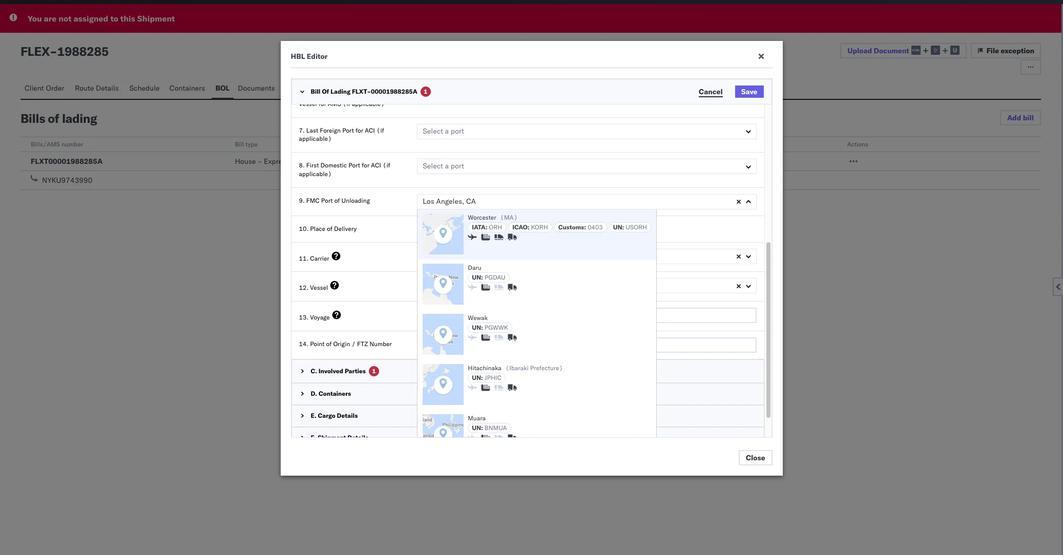 Task type: describe. For each thing, give the bounding box(es) containing it.
documents button
[[234, 79, 281, 99]]

a for 8. first domestic port for aci (if applicable)
[[445, 162, 449, 171]]

upload document button
[[841, 43, 967, 58]]

close
[[747, 454, 766, 463]]

d. containers
[[311, 390, 351, 398]]

released
[[644, 157, 673, 166]]

documents
[[238, 84, 275, 93]]

customs : 0403
[[559, 223, 603, 231]]

: inside hitachinaka (ibaraki prefecture) un : jphic
[[482, 374, 483, 382]]

nyku9743990
[[42, 176, 92, 185]]

: inside "daru un : pgdau"
[[482, 274, 483, 281]]

un inside hitachinaka (ibaraki prefecture) un : jphic
[[472, 374, 482, 382]]

cancel button
[[693, 86, 729, 98]]

un for wewak un : pgwwk
[[472, 324, 482, 332]]

route
[[75, 84, 94, 93]]

fmc
[[306, 197, 320, 204]]

8.
[[299, 162, 305, 169]]

details for e. cargo details
[[337, 412, 358, 420]]

6. date of unloading off mother vessel for ams (if applicable)
[[299, 91, 388, 108]]

frederick, colorado, united states
[[417, 223, 530, 232]]

house - express
[[235, 157, 290, 166]]

los angeles, ca
[[423, 197, 476, 206]]

bol
[[216, 84, 230, 93]]

add bill
[[1008, 113, 1035, 123]]

point
[[310, 340, 325, 348]]

method
[[463, 140, 484, 148]]

d.
[[311, 390, 317, 398]]

place
[[310, 225, 326, 233]]

are
[[44, 13, 57, 24]]

commercial
[[467, 254, 503, 262]]

bill for bill of lading flxt-00001988285a
[[311, 88, 321, 95]]

- for house
[[258, 157, 262, 166]]

you are not assigned to this shipment
[[28, 13, 175, 24]]

1 for bill of lading flxt-00001988285a
[[424, 88, 428, 95]]

assignees
[[327, 84, 360, 93]]

messages
[[285, 84, 318, 93]]

flex - 1988285
[[21, 44, 109, 59]]

9. fmc port of unloading
[[299, 197, 370, 204]]

order
[[46, 84, 64, 93]]

upload
[[848, 46, 873, 55]]

off
[[359, 91, 366, 99]]

1 vertical spatial containers
[[319, 390, 351, 398]]

un left usorh at the right top of page
[[614, 223, 623, 231]]

bill for bill type
[[235, 140, 244, 148]]

worcester (ma)
[[468, 214, 518, 221]]

1 vertical spatial unloading
[[342, 197, 370, 204]]

: left usorh at the right top of page
[[623, 223, 625, 231]]

batur
[[454, 281, 477, 290]]

bill type
[[235, 140, 258, 148]]

domestic
[[321, 162, 347, 169]]

9.
[[299, 197, 305, 204]]

house
[[235, 157, 256, 166]]

line
[[504, 254, 517, 262]]

korh
[[531, 223, 548, 231]]

maersk batur option
[[423, 281, 477, 290]]

1 for c. involved parties
[[372, 368, 376, 375]]

of right bills
[[48, 111, 59, 126]]

bills
[[21, 111, 45, 126]]

(ma)
[[501, 214, 518, 221]]

flxt00001988285a
[[31, 157, 103, 166]]

(if for domestic
[[383, 162, 391, 169]]

of right fmc
[[335, 197, 340, 204]]

first
[[306, 162, 319, 169]]

list box containing worcester
[[418, 210, 657, 461]]

bills of lading
[[21, 111, 97, 126]]

applicable) for 8. first domestic port for aci (if applicable)
[[299, 170, 332, 178]]

frederick,
[[417, 223, 450, 232]]

flex
[[21, 44, 50, 59]]

pgwwk
[[485, 324, 509, 332]]

exception
[[1002, 46, 1035, 55]]

- for flex
[[50, 44, 57, 59]]

save
[[742, 87, 758, 96]]

6.
[[299, 91, 305, 99]]

port for 7. last foreign port for aci (if applicable)
[[451, 126, 465, 136]]

--
[[439, 157, 448, 166]]

port for foreign
[[343, 126, 354, 134]]

e.
[[311, 412, 317, 420]]

hitachinaka
[[468, 364, 502, 372]]

client order
[[25, 84, 64, 93]]

0 horizontal spatial shipment
[[137, 13, 175, 24]]

icao : korh
[[513, 223, 548, 231]]

(ibaraki
[[506, 364, 529, 372]]

lading
[[62, 111, 97, 126]]

containers inside button
[[170, 84, 205, 93]]

delivery
[[334, 225, 357, 233]]

7. last foreign port for aci (if applicable)
[[299, 126, 384, 143]]

express
[[264, 157, 290, 166]]

not
[[59, 13, 72, 24]]

of for 6.
[[321, 91, 327, 99]]

0403
[[588, 223, 603, 231]]

add
[[1008, 113, 1022, 123]]

daru
[[468, 264, 482, 272]]

jphic
[[485, 374, 502, 382]]

flxt
[[433, 254, 449, 262]]

iata
[[472, 223, 486, 231]]

: left 0403
[[585, 223, 587, 231]]

for for foreign
[[356, 126, 364, 134]]

cancel
[[699, 87, 723, 96]]

1988285
[[57, 44, 109, 59]]

lading
[[331, 88, 351, 95]]

7.
[[299, 126, 305, 134]]

- for -
[[444, 157, 448, 166]]

select for 7. last foreign port for aci (if applicable)
[[423, 126, 444, 136]]

bill of lading flxt-00001988285a
[[311, 88, 418, 95]]

release
[[439, 140, 461, 148]]

(if for foreign
[[377, 126, 384, 134]]

: inside wewak un : pgwwk
[[482, 324, 483, 332]]

last
[[306, 126, 318, 134]]

bill
[[1024, 113, 1035, 123]]

angeles,
[[436, 197, 465, 206]]



Task type: vqa. For each thing, say whether or not it's contained in the screenshot.
12.
yes



Task type: locate. For each thing, give the bounding box(es) containing it.
14.
[[299, 340, 309, 348]]

2 select from the top
[[423, 162, 444, 171]]

tpeb
[[450, 254, 466, 262]]

port
[[451, 126, 465, 136], [451, 162, 465, 171]]

13. voyage
[[299, 314, 330, 322]]

bill left type
[[235, 140, 244, 148]]

muara
[[468, 415, 486, 422]]

select a port down release
[[423, 162, 465, 171]]

maersk batur
[[423, 281, 477, 290]]

1 vertical spatial port
[[451, 162, 465, 171]]

assignees button
[[323, 79, 366, 99]]

un for daru un : pgdau
[[472, 274, 482, 281]]

0 vertical spatial containers
[[170, 84, 205, 93]]

of
[[322, 88, 329, 95]]

port right 'foreign'
[[343, 126, 354, 134]]

applicable) for 7. last foreign port for aci (if applicable)
[[299, 135, 332, 143]]

of inside "6. date of unloading off mother vessel for ams (if applicable)"
[[321, 91, 327, 99]]

editor
[[307, 52, 328, 61]]

select up release
[[423, 126, 444, 136]]

hbl editor
[[291, 52, 328, 61]]

pgdau
[[485, 274, 506, 281]]

of for 10.
[[327, 225, 333, 233]]

details right route
[[96, 84, 119, 93]]

select a port for 7. last foreign port for aci (if applicable)
[[423, 126, 465, 136]]

applicable) inside 8. first domestic port for aci (if applicable)
[[299, 170, 332, 178]]

file exception button
[[971, 43, 1042, 58], [971, 43, 1042, 58]]

port right --
[[451, 162, 465, 171]]

: down the muara
[[482, 424, 483, 432]]

vessel right 12.
[[310, 284, 328, 292]]

add bill button
[[1001, 110, 1042, 126]]

0 horizontal spatial containers
[[170, 84, 205, 93]]

1 vertical spatial applicable)
[[299, 135, 332, 143]]

1
[[424, 88, 428, 95], [372, 368, 376, 375]]

ftz
[[357, 340, 368, 348]]

2 port from the top
[[451, 162, 465, 171]]

0 vertical spatial a
[[445, 126, 449, 136]]

a
[[445, 126, 449, 136], [445, 162, 449, 171]]

vessel down date
[[299, 100, 317, 108]]

shipment right this
[[137, 13, 175, 24]]

united
[[486, 223, 508, 232]]

0 vertical spatial details
[[96, 84, 119, 93]]

aci for 7. last foreign port for aci (if applicable)
[[365, 126, 375, 134]]

select for 8. first domestic port for aci (if applicable)
[[423, 162, 444, 171]]

aci inside 7. last foreign port for aci (if applicable)
[[365, 126, 375, 134]]

1 vertical spatial vessel
[[310, 284, 328, 292]]

13.
[[299, 314, 309, 322]]

applicable)
[[352, 100, 385, 108], [299, 135, 332, 143], [299, 170, 332, 178]]

schedule button
[[125, 79, 166, 99]]

None text field
[[417, 338, 757, 353]]

1 vertical spatial bill
[[235, 140, 244, 148]]

foreign
[[320, 126, 341, 134]]

a down release
[[445, 162, 449, 171]]

10. place of delivery
[[299, 225, 357, 233]]

port inside 7. last foreign port for aci (if applicable)
[[343, 126, 354, 134]]

details right cargo
[[337, 412, 358, 420]]

port right domestic
[[349, 162, 360, 169]]

applicable) inside 7. last foreign port for aci (if applicable)
[[299, 135, 332, 143]]

1 right parties
[[372, 368, 376, 375]]

1 vertical spatial 1
[[372, 368, 376, 375]]

port for domestic
[[349, 162, 360, 169]]

containers right d.
[[319, 390, 351, 398]]

0 vertical spatial bill
[[311, 88, 321, 95]]

c. involved parties
[[311, 368, 366, 375]]

0 vertical spatial port
[[451, 126, 465, 136]]

un for muara un : bnmua
[[472, 424, 482, 432]]

1 horizontal spatial 1
[[424, 88, 428, 95]]

0 horizontal spatial bill
[[235, 140, 244, 148]]

applicable) down first
[[299, 170, 332, 178]]

: left orh
[[486, 223, 488, 231]]

details inside button
[[96, 84, 119, 93]]

11.
[[299, 255, 309, 262]]

cargo
[[318, 412, 336, 420]]

port inside 8. first domestic port for aci (if applicable)
[[349, 162, 360, 169]]

schedule
[[129, 84, 160, 93]]

maersk
[[423, 281, 452, 290]]

for left ams on the top left of the page
[[319, 100, 326, 108]]

0 vertical spatial 1
[[424, 88, 428, 95]]

0 vertical spatial select
[[423, 126, 444, 136]]

ca
[[467, 197, 476, 206]]

1 vertical spatial select
[[423, 162, 444, 171]]

1 vertical spatial details
[[337, 412, 358, 420]]

2 vertical spatial details
[[348, 434, 369, 442]]

type
[[246, 140, 258, 148]]

for inside "6. date of unloading off mother vessel for ams (if applicable)"
[[319, 100, 326, 108]]

applicable) down the off in the left top of the page
[[352, 100, 385, 108]]

1 port from the top
[[451, 126, 465, 136]]

1 vertical spatial shipment
[[318, 434, 346, 442]]

aci inside 8. first domestic port for aci (if applicable)
[[371, 162, 381, 169]]

None field
[[423, 195, 426, 208]]

f.
[[311, 434, 316, 442]]

client
[[25, 84, 44, 93]]

: down hitachinaka
[[482, 374, 483, 382]]

aci right domestic
[[371, 162, 381, 169]]

customs
[[559, 223, 585, 231]]

12. vessel
[[299, 284, 328, 292]]

muara un : bnmua
[[468, 415, 507, 432]]

date
[[306, 91, 320, 99]]

details for f. shipment details
[[348, 434, 369, 442]]

: inside muara un : bnmua
[[482, 424, 483, 432]]

1 horizontal spatial containers
[[319, 390, 351, 398]]

un down hitachinaka
[[472, 374, 482, 382]]

1 vertical spatial aci
[[371, 162, 381, 169]]

0 vertical spatial shipment
[[137, 13, 175, 24]]

a up release
[[445, 126, 449, 136]]

0 vertical spatial (if
[[343, 100, 351, 108]]

bol button
[[212, 79, 234, 99]]

containers left bol
[[170, 84, 205, 93]]

2 vertical spatial (if
[[383, 162, 391, 169]]

unloading up ams on the top left of the page
[[328, 91, 357, 99]]

applicable) down last
[[299, 135, 332, 143]]

un inside muara un : bnmua
[[472, 424, 482, 432]]

involved
[[319, 368, 343, 375]]

unloading up delivery
[[342, 197, 370, 204]]

1 vertical spatial select a port
[[423, 162, 465, 171]]

bills/ams
[[31, 140, 60, 148]]

select
[[423, 126, 444, 136], [423, 162, 444, 171]]

1 a from the top
[[445, 126, 449, 136]]

for right 'foreign'
[[356, 126, 364, 134]]

list box
[[418, 210, 657, 461]]

of for 14.
[[326, 340, 332, 348]]

a for 7. last foreign port for aci (if applicable)
[[445, 126, 449, 136]]

bnmua
[[485, 424, 507, 432]]

2 a from the top
[[445, 162, 449, 171]]

mother
[[368, 91, 388, 99]]

(if inside 7. last foreign port for aci (if applicable)
[[377, 126, 384, 134]]

0 vertical spatial port
[[343, 126, 354, 134]]

for right domestic
[[362, 162, 370, 169]]

0 vertical spatial for
[[319, 100, 326, 108]]

worcester
[[468, 214, 497, 221]]

0 vertical spatial applicable)
[[352, 100, 385, 108]]

for inside 7. last foreign port for aci (if applicable)
[[356, 126, 364, 134]]

aci
[[365, 126, 375, 134], [371, 162, 381, 169]]

un down daru
[[472, 274, 482, 281]]

2 vertical spatial applicable)
[[299, 170, 332, 178]]

1 horizontal spatial shipment
[[318, 434, 346, 442]]

0 vertical spatial aci
[[365, 126, 375, 134]]

aci for 8. first domestic port for aci (if applicable)
[[371, 162, 381, 169]]

1 vertical spatial port
[[349, 162, 360, 169]]

None text field
[[417, 308, 757, 324]]

colorado,
[[452, 223, 484, 232]]

file
[[987, 46, 1000, 55]]

unloading inside "6. date of unloading off mother vessel for ams (if applicable)"
[[328, 91, 357, 99]]

of right place
[[327, 225, 333, 233]]

save button
[[736, 86, 764, 98]]

un down the muara
[[472, 424, 482, 432]]

aci down the off in the left top of the page
[[365, 126, 375, 134]]

route details
[[75, 84, 119, 93]]

applicable) inside "6. date of unloading off mother vessel for ams (if applicable)"
[[352, 100, 385, 108]]

0 vertical spatial select a port
[[423, 126, 465, 136]]

of right point
[[326, 340, 332, 348]]

un : usorh
[[614, 223, 648, 231]]

14. point of origin / ftz number
[[299, 340, 392, 348]]

vessel inside "6. date of unloading off mother vessel for ams (if applicable)"
[[299, 100, 317, 108]]

shipment right f.
[[318, 434, 346, 442]]

: down wewak
[[482, 324, 483, 332]]

:
[[486, 223, 488, 231], [528, 223, 530, 231], [585, 223, 587, 231], [623, 223, 625, 231], [482, 274, 483, 281], [482, 324, 483, 332], [482, 374, 483, 382], [482, 424, 483, 432]]

un inside "daru un : pgdau"
[[472, 274, 482, 281]]

select a port for 8. first domestic port for aci (if applicable)
[[423, 162, 465, 171]]

messages button
[[281, 79, 323, 99]]

1 vertical spatial a
[[445, 162, 449, 171]]

upload document
[[848, 46, 910, 55]]

1 right 00001988285a
[[424, 88, 428, 95]]

2 select a port from the top
[[423, 162, 465, 171]]

(if inside 8. first domestic port for aci (if applicable)
[[383, 162, 391, 169]]

1 vertical spatial for
[[356, 126, 364, 134]]

1 horizontal spatial bill
[[311, 88, 321, 95]]

for for domestic
[[362, 162, 370, 169]]

un inside wewak un : pgwwk
[[472, 324, 482, 332]]

2 vertical spatial for
[[362, 162, 370, 169]]

bill left of
[[311, 88, 321, 95]]

prefecture)
[[531, 364, 563, 372]]

00001988285a
[[371, 88, 418, 95]]

assigned
[[74, 13, 108, 24]]

12.
[[299, 284, 309, 292]]

flxt tpeb commercial line
[[433, 254, 517, 262]]

port for 8. first domestic port for aci (if applicable)
[[451, 162, 465, 171]]

unloading
[[328, 91, 357, 99], [342, 197, 370, 204]]

to
[[110, 13, 118, 24]]

wewak
[[468, 314, 488, 322]]

of right date
[[321, 91, 327, 99]]

details down e. cargo details
[[348, 434, 369, 442]]

2 vertical spatial port
[[321, 197, 333, 204]]

voyage
[[310, 314, 330, 322]]

file exception
[[987, 46, 1035, 55]]

1 select from the top
[[423, 126, 444, 136]]

1 vertical spatial (if
[[377, 126, 384, 134]]

0 horizontal spatial 1
[[372, 368, 376, 375]]

port right fmc
[[321, 197, 333, 204]]

select a port up release
[[423, 126, 465, 136]]

daru un : pgdau
[[468, 264, 506, 281]]

0 vertical spatial vessel
[[299, 100, 317, 108]]

1 select a port from the top
[[423, 126, 465, 136]]

containers button
[[166, 79, 212, 99]]

select down release
[[423, 162, 444, 171]]

close button
[[739, 451, 773, 466]]

port up release method
[[451, 126, 465, 136]]

los
[[423, 197, 435, 206]]

un
[[614, 223, 623, 231], [472, 274, 482, 281], [472, 324, 482, 332], [472, 374, 482, 382], [472, 424, 482, 432]]

0 vertical spatial unloading
[[328, 91, 357, 99]]

client order button
[[21, 79, 71, 99]]

un down wewak
[[472, 324, 482, 332]]

for inside 8. first domestic port for aci (if applicable)
[[362, 162, 370, 169]]

: left korh
[[528, 223, 530, 231]]

(if inside "6. date of unloading off mother vessel for ams (if applicable)"
[[343, 100, 351, 108]]

origin
[[334, 340, 350, 348]]

details
[[96, 84, 119, 93], [337, 412, 358, 420], [348, 434, 369, 442]]

of
[[321, 91, 327, 99], [48, 111, 59, 126], [335, 197, 340, 204], [327, 225, 333, 233], [326, 340, 332, 348]]

: down daru
[[482, 274, 483, 281]]



